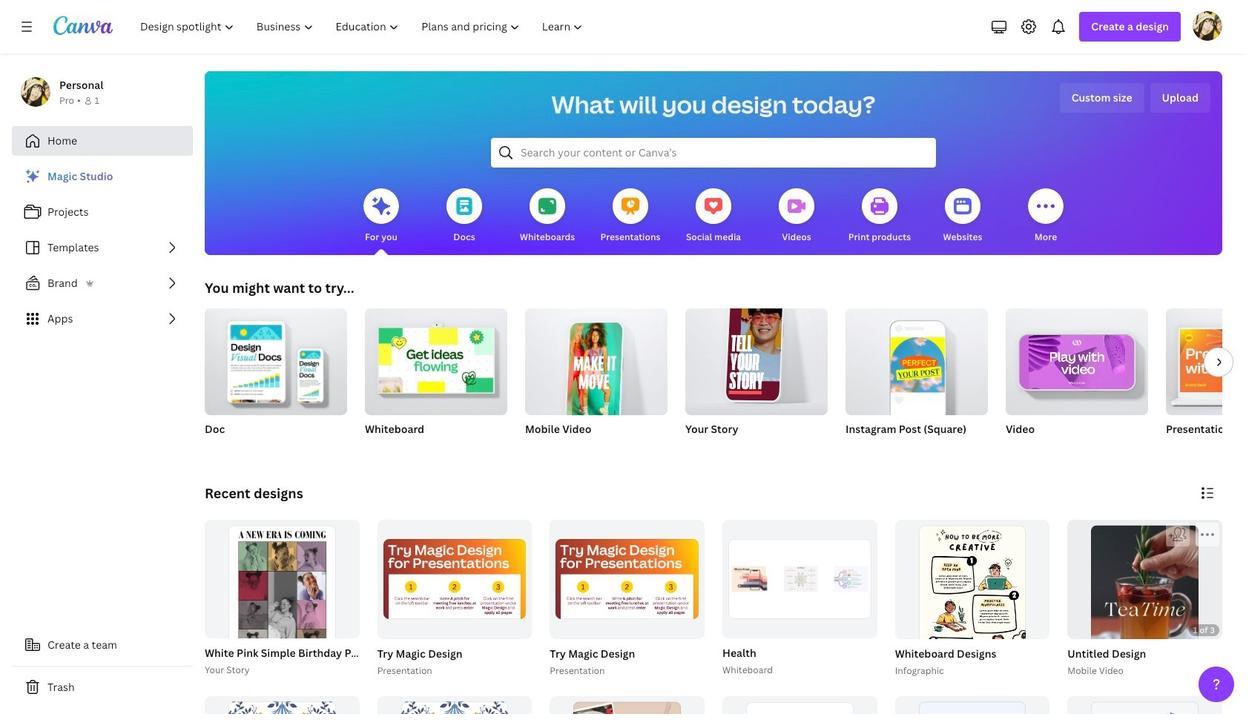 Task type: describe. For each thing, give the bounding box(es) containing it.
top level navigation element
[[131, 12, 596, 42]]



Task type: vqa. For each thing, say whether or not it's contained in the screenshot.
search field
yes



Task type: locate. For each thing, give the bounding box(es) containing it.
list
[[12, 162, 193, 334]]

None search field
[[491, 138, 937, 168]]

stephanie aranda image
[[1193, 11, 1223, 41]]

group
[[686, 300, 828, 456], [686, 300, 828, 416], [205, 303, 347, 456], [205, 303, 347, 416], [365, 303, 508, 456], [365, 303, 508, 416], [525, 303, 668, 456], [525, 303, 668, 424], [1006, 303, 1149, 456], [1006, 303, 1149, 416], [846, 309, 989, 456], [1167, 309, 1247, 456], [1167, 309, 1247, 416], [202, 520, 507, 715], [205, 520, 360, 715], [375, 520, 532, 679], [378, 520, 532, 639], [547, 520, 705, 679], [550, 520, 705, 639], [720, 520, 878, 679], [893, 520, 1050, 715], [1065, 520, 1223, 715], [1068, 520, 1223, 715], [205, 697, 360, 715], [378, 697, 532, 715], [550, 697, 705, 715], [723, 697, 878, 715], [896, 697, 1050, 715], [1068, 697, 1223, 715]]

Search search field
[[521, 139, 907, 167]]



